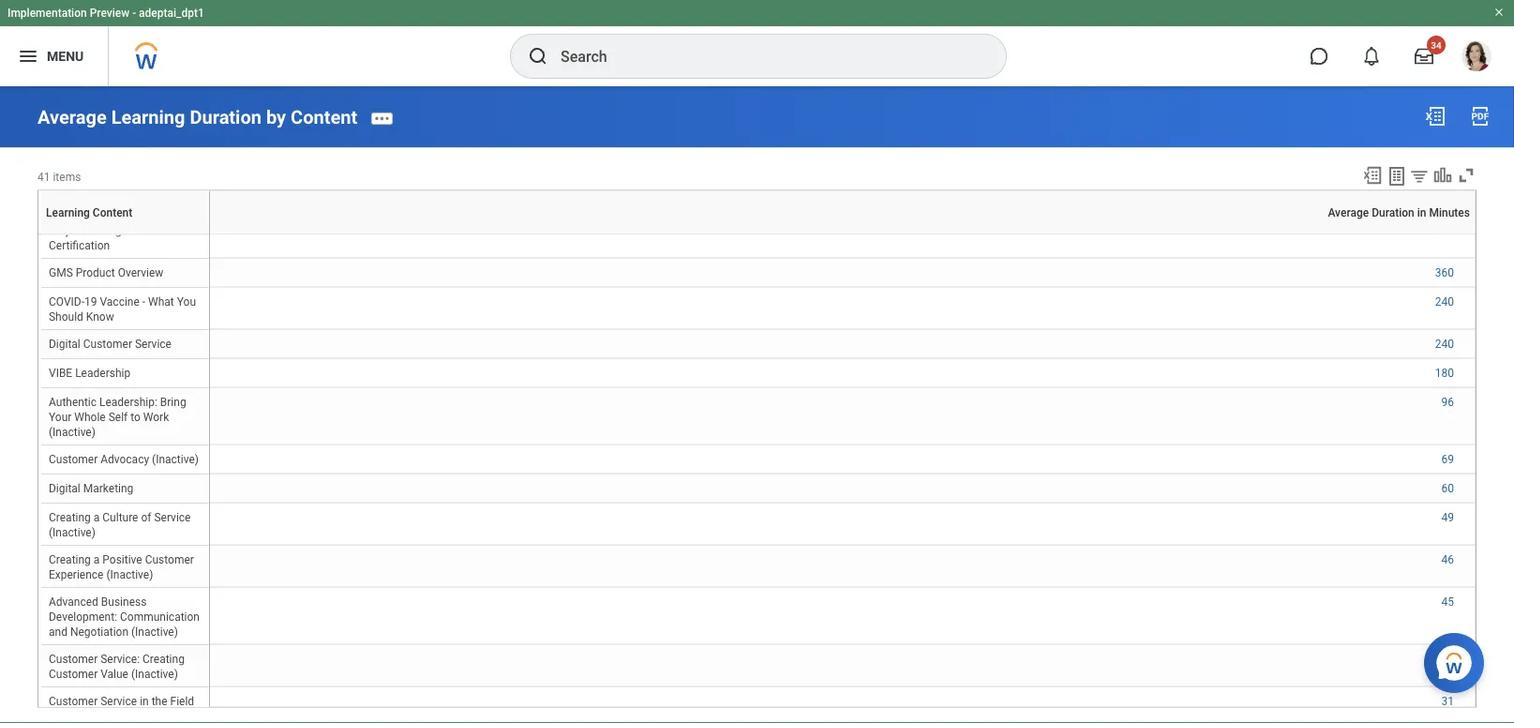 Task type: vqa. For each thing, say whether or not it's contained in the screenshot.
41
yes



Task type: locate. For each thing, give the bounding box(es) containing it.
duration down export to worksheets icon
[[1372, 206, 1415, 219]]

average duration in minutes
[[1328, 206, 1471, 219]]

0 horizontal spatial content
[[93, 206, 132, 219]]

customer
[[83, 338, 132, 351], [49, 453, 98, 466], [145, 553, 194, 566], [49, 653, 98, 666], [49, 668, 98, 681], [49, 695, 98, 708]]

0 vertical spatial 240 button
[[1436, 294, 1457, 309]]

internal
[[156, 224, 194, 237]]

marketing
[[83, 482, 133, 495]]

41 items
[[38, 171, 81, 184]]

profile logan mcneil image
[[1462, 41, 1492, 75]]

2 a from the top
[[94, 553, 100, 566]]

0 vertical spatial 240
[[1436, 295, 1455, 308]]

business
[[101, 595, 147, 609]]

service
[[135, 338, 172, 351], [154, 511, 191, 524], [101, 695, 137, 708]]

notifications large image
[[1363, 47, 1381, 66]]

content up management
[[93, 206, 132, 219]]

-
[[132, 7, 136, 20], [142, 295, 145, 308]]

a up experience
[[94, 553, 100, 566]]

product
[[76, 266, 115, 279]]

1 horizontal spatial average
[[1328, 206, 1369, 219]]

2 vertical spatial creating
[[143, 653, 185, 666]]

in left minutes
[[1418, 206, 1427, 219]]

1 horizontal spatial duration
[[1372, 206, 1415, 219]]

service down value
[[101, 695, 137, 708]]

45
[[1442, 595, 1455, 609]]

360
[[1436, 266, 1455, 279]]

preview
[[90, 7, 130, 20]]

1 horizontal spatial content
[[291, 106, 358, 128]]

average up items at the left of page
[[38, 106, 107, 128]]

0 vertical spatial learning
[[111, 106, 185, 128]]

your
[[49, 411, 72, 424]]

0 vertical spatial digital
[[49, 338, 80, 351]]

1 vertical spatial learning
[[46, 206, 90, 219]]

a inside 'creating a culture of service (inactive)'
[[94, 511, 100, 524]]

digital down should
[[49, 338, 80, 351]]

menu banner
[[0, 0, 1515, 86]]

1 vertical spatial creating
[[49, 553, 91, 566]]

menu button
[[0, 26, 108, 86]]

creating a culture of service (inactive)
[[49, 511, 194, 539]]

a inside creating a positive customer experience (inactive)
[[94, 553, 100, 566]]

1 horizontal spatial -
[[142, 295, 145, 308]]

240
[[1436, 295, 1455, 308], [1436, 338, 1455, 351]]

(inactive) up experience
[[49, 526, 96, 539]]

(inactive) inside customer service in the field (inactive)
[[49, 710, 96, 723]]

a for positive
[[94, 553, 100, 566]]

34 button
[[1404, 36, 1446, 77]]

(inactive) down customer service: creating customer value (inactive)
[[49, 710, 96, 723]]

1 vertical spatial digital
[[49, 482, 80, 495]]

69
[[1442, 453, 1455, 466]]

toolbar
[[1354, 165, 1477, 190]]

1 vertical spatial service
[[154, 511, 191, 524]]

in inside customer service in the field (inactive)
[[140, 695, 149, 708]]

advanced business development: communication and negotiation (inactive)
[[49, 595, 203, 639]]

96 button
[[1442, 395, 1457, 410]]

creating inside 'creating a culture of service (inactive)'
[[49, 511, 91, 524]]

0 vertical spatial -
[[132, 7, 136, 20]]

covid-19 vaccine - what you should know
[[49, 295, 199, 324]]

0 horizontal spatial -
[[132, 7, 136, 20]]

to
[[131, 411, 141, 424]]

1 vertical spatial 240 button
[[1436, 337, 1457, 352]]

0 horizontal spatial average
[[38, 106, 107, 128]]

0 vertical spatial a
[[94, 511, 100, 524]]

creating inside creating a positive customer experience (inactive)
[[49, 553, 91, 566]]

customer inside creating a positive customer experience (inactive)
[[145, 553, 194, 566]]

creating
[[49, 511, 91, 524], [49, 553, 91, 566], [143, 653, 185, 666]]

service right of on the bottom left of the page
[[154, 511, 191, 524]]

- inside menu banner
[[132, 7, 136, 20]]

2 240 button from the top
[[1436, 337, 1457, 352]]

learning inside row 'element'
[[46, 206, 90, 219]]

180 button
[[1436, 366, 1457, 381]]

240 down 360 button
[[1436, 295, 1455, 308]]

0 vertical spatial average
[[38, 106, 107, 128]]

of
[[141, 511, 151, 524]]

1 vertical spatial average
[[1328, 206, 1369, 219]]

adeptai_dpt1
[[139, 7, 204, 20]]

project management internal certification
[[49, 224, 197, 252]]

1 digital from the top
[[49, 338, 80, 351]]

menu
[[47, 48, 84, 64]]

0 vertical spatial in
[[1418, 206, 1427, 219]]

value
[[101, 668, 128, 681]]

customer left value
[[49, 668, 98, 681]]

customer inside customer service in the field (inactive)
[[49, 695, 98, 708]]

1 vertical spatial in
[[140, 695, 149, 708]]

in left the
[[140, 695, 149, 708]]

19 vaccine
[[84, 295, 140, 308]]

toolbar inside average learning duration by content main content
[[1354, 165, 1477, 190]]

export to excel image
[[1425, 105, 1447, 128]]

a
[[94, 511, 100, 524], [94, 553, 100, 566]]

service inside customer service in the field (inactive)
[[101, 695, 137, 708]]

- for preview
[[132, 7, 136, 20]]

customer right 'positive'
[[145, 553, 194, 566]]

240 button up 180
[[1436, 337, 1457, 352]]

1 vertical spatial -
[[142, 295, 145, 308]]

2 vertical spatial service
[[101, 695, 137, 708]]

- inside covid-19 vaccine - what you should know
[[142, 295, 145, 308]]

content right by
[[291, 106, 358, 128]]

average down export to excel icon
[[1328, 206, 1369, 219]]

creating down digital marketing
[[49, 511, 91, 524]]

0 horizontal spatial duration
[[190, 106, 262, 128]]

(inactive) down your
[[49, 426, 96, 439]]

a for culture
[[94, 511, 100, 524]]

content inside row 'element'
[[93, 206, 132, 219]]

0 vertical spatial content
[[291, 106, 358, 128]]

implementation preview -   adeptai_dpt1
[[8, 7, 204, 20]]

customer down and on the bottom left of page
[[49, 653, 98, 666]]

- left what in the top of the page
[[142, 295, 145, 308]]

180
[[1436, 367, 1455, 380]]

experience
[[49, 568, 104, 581]]

1 horizontal spatial in
[[1418, 206, 1427, 219]]

creating up experience
[[49, 553, 91, 566]]

0 horizontal spatial in
[[140, 695, 149, 708]]

(inactive)
[[49, 426, 96, 439], [152, 453, 199, 466], [49, 526, 96, 539], [106, 568, 153, 581], [131, 626, 178, 639], [131, 668, 178, 681], [49, 710, 96, 723]]

positive
[[103, 553, 142, 566]]

(inactive) inside creating a positive customer experience (inactive)
[[106, 568, 153, 581]]

duration left by
[[190, 106, 262, 128]]

600
[[1436, 224, 1455, 237]]

1 vertical spatial duration
[[1372, 206, 1415, 219]]

60 button
[[1442, 481, 1457, 496]]

development:
[[49, 610, 117, 624]]

49 button
[[1442, 510, 1457, 525]]

and
[[49, 626, 67, 639]]

(inactive) down 'positive'
[[106, 568, 153, 581]]

digital left marketing
[[49, 482, 80, 495]]

whole
[[74, 411, 106, 424]]

240 button down 360 button
[[1436, 294, 1457, 309]]

0 vertical spatial creating
[[49, 511, 91, 524]]

1 vertical spatial a
[[94, 553, 100, 566]]

(inactive) down work at the left of the page
[[152, 453, 199, 466]]

600 button
[[1436, 223, 1457, 238]]

1 vertical spatial content
[[93, 206, 132, 219]]

(inactive) down communication
[[131, 626, 178, 639]]

1 a from the top
[[94, 511, 100, 524]]

justify image
[[17, 45, 39, 68]]

(inactive) inside 'creating a culture of service (inactive)'
[[49, 526, 96, 539]]

covid-
[[49, 295, 84, 308]]

(inactive) inside customer service: creating customer value (inactive)
[[131, 668, 178, 681]]

creating down communication
[[143, 653, 185, 666]]

average
[[38, 106, 107, 128], [1328, 206, 1369, 219]]

creating inside customer service: creating customer value (inactive)
[[143, 653, 185, 666]]

240 button
[[1436, 294, 1457, 309], [1436, 337, 1457, 352]]

digital
[[49, 338, 80, 351], [49, 482, 80, 495]]

should
[[49, 310, 83, 324]]

2 digital from the top
[[49, 482, 80, 495]]

duration
[[190, 106, 262, 128], [1372, 206, 1415, 219]]

customer advocacy (inactive)
[[49, 453, 199, 466]]

1 vertical spatial 240
[[1436, 338, 1455, 351]]

service down what in the top of the page
[[135, 338, 172, 351]]

content
[[291, 106, 358, 128], [93, 206, 132, 219]]

service inside 'creating a culture of service (inactive)'
[[154, 511, 191, 524]]

46
[[1442, 553, 1455, 566]]

you
[[177, 295, 196, 308]]

customer down customer service: creating customer value (inactive)
[[49, 695, 98, 708]]

34
[[1431, 39, 1442, 51]]

overview
[[118, 266, 163, 279]]

customer down know
[[83, 338, 132, 351]]

0 horizontal spatial learning
[[46, 206, 90, 219]]

a left the culture
[[94, 511, 100, 524]]

240 up 180
[[1436, 338, 1455, 351]]

export to excel image
[[1363, 165, 1383, 186]]

export to worksheets image
[[1386, 165, 1409, 188]]

- right preview
[[132, 7, 136, 20]]

in
[[1418, 206, 1427, 219], [140, 695, 149, 708]]

(inactive) up the
[[131, 668, 178, 681]]

learning
[[111, 106, 185, 128], [46, 206, 90, 219]]

close environment banner image
[[1494, 7, 1505, 18]]

view printable version (pdf) image
[[1470, 105, 1492, 128]]



Task type: describe. For each thing, give the bounding box(es) containing it.
minutes
[[1430, 206, 1471, 219]]

advanced
[[49, 595, 98, 609]]

1 240 button from the top
[[1436, 294, 1457, 309]]

41
[[38, 171, 50, 184]]

96
[[1442, 396, 1455, 409]]

customer service: creating customer value (inactive)
[[49, 653, 187, 681]]

learning content
[[46, 206, 132, 219]]

gms
[[49, 266, 73, 279]]

49
[[1442, 511, 1455, 524]]

communication
[[120, 610, 200, 624]]

expand/collapse chart image
[[1433, 165, 1454, 186]]

by
[[266, 106, 286, 128]]

2 240 from the top
[[1436, 338, 1455, 351]]

360 button
[[1436, 265, 1457, 280]]

creating for creating a positive customer experience (inactive)
[[49, 553, 91, 566]]

leadership:
[[99, 396, 157, 409]]

creating a positive customer experience (inactive)
[[49, 553, 197, 581]]

fullscreen image
[[1456, 165, 1477, 186]]

0 vertical spatial service
[[135, 338, 172, 351]]

digital marketing
[[49, 482, 133, 495]]

33
[[1442, 653, 1455, 666]]

bring
[[160, 396, 186, 409]]

digital customer service
[[49, 338, 172, 351]]

average for average learning duration by content
[[38, 106, 107, 128]]

69 button
[[1442, 452, 1457, 467]]

average for average duration in minutes
[[1328, 206, 1369, 219]]

advocacy
[[101, 453, 149, 466]]

self
[[108, 411, 128, 424]]

average learning duration by content link
[[38, 106, 358, 128]]

60
[[1442, 482, 1455, 495]]

authentic
[[49, 396, 97, 409]]

31 button
[[1442, 694, 1457, 709]]

know
[[86, 310, 114, 324]]

1 240 from the top
[[1436, 295, 1455, 308]]

average learning duration by content main content
[[0, 86, 1515, 723]]

certification
[[49, 239, 110, 252]]

in for the
[[140, 695, 149, 708]]

the
[[152, 695, 167, 708]]

digital for digital customer service
[[49, 338, 80, 351]]

in for minutes
[[1418, 206, 1427, 219]]

45 button
[[1442, 594, 1457, 610]]

digital for digital marketing
[[49, 482, 80, 495]]

Search Workday  search field
[[561, 36, 968, 77]]

vibe
[[49, 367, 72, 380]]

(inactive) inside authentic leadership: bring your whole self to work (inactive)
[[49, 426, 96, 439]]

customer up digital marketing
[[49, 453, 98, 466]]

gms product overview
[[49, 266, 163, 279]]

items
[[53, 171, 81, 184]]

customer service in the field (inactive)
[[49, 695, 197, 723]]

31
[[1442, 695, 1455, 708]]

field
[[170, 695, 194, 708]]

row element
[[40, 191, 213, 234]]

service:
[[101, 653, 140, 666]]

select to filter grid data image
[[1410, 166, 1430, 186]]

what
[[148, 295, 174, 308]]

46 button
[[1442, 552, 1457, 567]]

0 vertical spatial duration
[[190, 106, 262, 128]]

management
[[87, 224, 153, 237]]

33 button
[[1442, 652, 1457, 667]]

search image
[[527, 45, 550, 68]]

creating for creating a culture of service (inactive)
[[49, 511, 91, 524]]

vibe leadership
[[49, 367, 130, 380]]

(inactive) inside advanced business development: communication and negotiation (inactive)
[[131, 626, 178, 639]]

negotiation
[[70, 626, 129, 639]]

project
[[49, 224, 84, 237]]

work
[[143, 411, 169, 424]]

authentic leadership: bring your whole self to work (inactive)
[[49, 396, 189, 439]]

implementation
[[8, 7, 87, 20]]

average learning duration by content
[[38, 106, 358, 128]]

culture
[[103, 511, 138, 524]]

1 horizontal spatial learning
[[111, 106, 185, 128]]

inbox large image
[[1415, 47, 1434, 66]]

- for 19 vaccine
[[142, 295, 145, 308]]

leadership
[[75, 367, 130, 380]]



